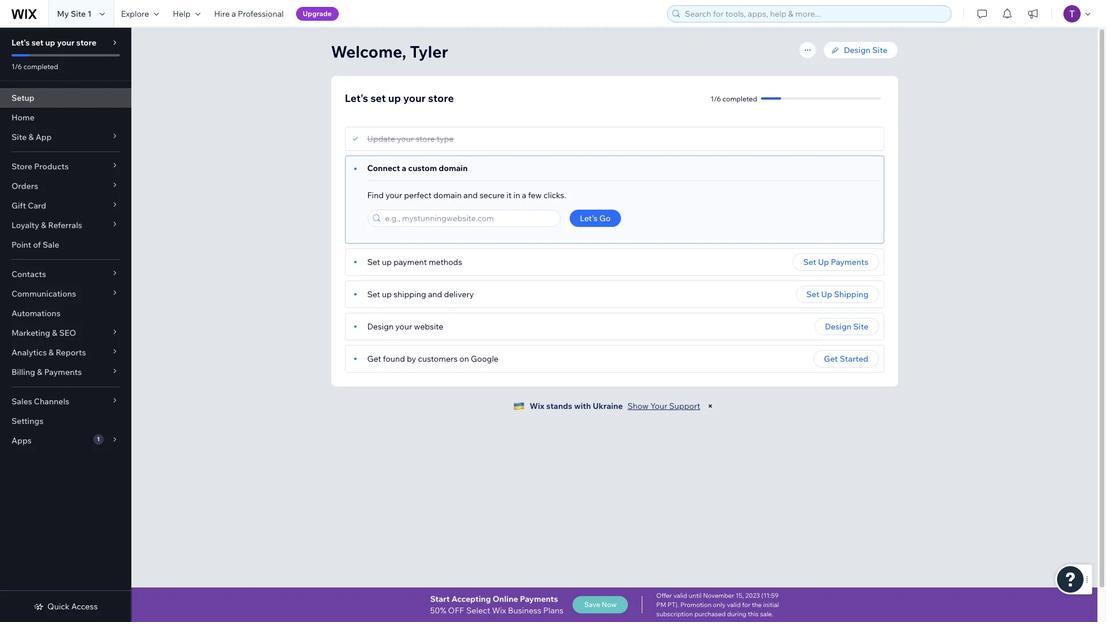 Task type: describe. For each thing, give the bounding box(es) containing it.
contacts
[[12, 269, 46, 280]]

marketing & seo button
[[0, 323, 131, 343]]

design up found
[[368, 322, 394, 332]]

& for marketing
[[52, 328, 57, 338]]

it
[[507, 190, 512, 201]]

get started
[[825, 354, 869, 364]]

secure
[[480, 190, 505, 201]]

your up update your store type
[[404, 92, 426, 105]]

a for professional
[[232, 9, 236, 19]]

1 vertical spatial 1/6 completed
[[711, 94, 758, 103]]

set up shipping
[[807, 289, 869, 300]]

quick access button
[[34, 602, 98, 612]]

design inside button
[[826, 322, 852, 332]]

website
[[414, 322, 444, 332]]

welcome,
[[331, 42, 407, 62]]

plans
[[544, 606, 564, 616]]

design site link
[[824, 42, 899, 59]]

set up payments button
[[793, 254, 880, 271]]

help
[[173, 9, 191, 19]]

1/6 inside 'sidebar' element
[[12, 62, 22, 71]]

welcome, tyler
[[331, 42, 449, 62]]

billing
[[12, 367, 35, 378]]

communications
[[12, 289, 76, 299]]

your for update
[[397, 134, 414, 144]]

get for get started
[[825, 354, 839, 364]]

gift
[[12, 201, 26, 211]]

get found by customers on google
[[368, 354, 499, 364]]

site & app
[[12, 132, 52, 142]]

clicks.
[[544, 190, 567, 201]]

1/6 completed inside 'sidebar' element
[[12, 62, 58, 71]]

domain for custom
[[439, 163, 468, 174]]

now
[[602, 601, 617, 609]]

products
[[34, 161, 69, 172]]

setup
[[12, 93, 34, 103]]

0 horizontal spatial 1
[[88, 9, 92, 19]]

my
[[57, 9, 69, 19]]

design down search for tools, apps, help & more... field
[[845, 45, 871, 55]]

setup link
[[0, 88, 131, 108]]

with
[[575, 401, 591, 412]]

hire
[[214, 9, 230, 19]]

set up shipping button
[[797, 286, 880, 303]]

offer
[[657, 592, 673, 600]]

set for set up payment methods
[[368, 257, 380, 268]]

your for design
[[396, 322, 413, 332]]

1 horizontal spatial set
[[371, 92, 386, 105]]

channels
[[34, 397, 69, 407]]

shipping
[[394, 289, 427, 300]]

upgrade
[[303, 9, 332, 18]]

settings
[[12, 416, 43, 427]]

help button
[[166, 0, 207, 28]]

update
[[368, 134, 395, 144]]

save now
[[585, 601, 617, 609]]

1 vertical spatial 1/6
[[711, 94, 722, 103]]

design your website
[[368, 322, 444, 332]]

ukraine
[[593, 401, 623, 412]]

gift card button
[[0, 196, 131, 216]]

site inside dropdown button
[[12, 132, 27, 142]]

sale
[[43, 240, 59, 250]]

orders
[[12, 181, 38, 191]]

connect
[[368, 163, 400, 174]]

initial
[[764, 601, 780, 609]]

only
[[714, 601, 726, 609]]

purchased
[[695, 611, 726, 619]]

explore
[[121, 9, 149, 19]]

get for get found by customers on google
[[368, 354, 381, 364]]

promotion
[[681, 601, 712, 609]]

professional
[[238, 9, 284, 19]]

access
[[71, 602, 98, 612]]

let's go
[[580, 213, 611, 224]]

your inside 'sidebar' element
[[57, 37, 75, 48]]

let's inside 'sidebar' element
[[12, 37, 30, 48]]

let's set up your store inside 'sidebar' element
[[12, 37, 97, 48]]

wix inside start accepting online payments 50% off select wix business plans
[[493, 606, 507, 616]]

sales channels button
[[0, 392, 131, 412]]

50%
[[430, 606, 447, 616]]

analytics & reports
[[12, 348, 86, 358]]

marketing
[[12, 328, 50, 338]]

site inside button
[[854, 322, 869, 332]]

referrals
[[48, 220, 82, 231]]

15,
[[736, 592, 745, 600]]

store
[[12, 161, 32, 172]]

perfect
[[404, 190, 432, 201]]

set up payment methods
[[368, 257, 463, 268]]

1 vertical spatial let's set up your store
[[345, 92, 454, 105]]

seo
[[59, 328, 76, 338]]

communications button
[[0, 284, 131, 304]]

up for shipping
[[822, 289, 833, 300]]

& for billing
[[37, 367, 42, 378]]

design site button
[[815, 318, 880, 336]]

point of sale link
[[0, 235, 131, 255]]

up left 'payment'
[[382, 257, 392, 268]]

set up payments
[[804, 257, 869, 268]]

during
[[728, 611, 747, 619]]

automations link
[[0, 304, 131, 323]]

home link
[[0, 108, 131, 127]]

home
[[12, 112, 34, 123]]

hire a professional
[[214, 9, 284, 19]]

completed inside 'sidebar' element
[[24, 62, 58, 71]]

quick
[[47, 602, 70, 612]]

find your perfect domain and secure it in a few clicks.
[[368, 190, 567, 201]]

pm
[[657, 601, 667, 609]]

set inside 'sidebar' element
[[32, 37, 43, 48]]



Task type: vqa. For each thing, say whether or not it's contained in the screenshot.
Billing & Payments on the left bottom of the page
yes



Task type: locate. For each thing, give the bounding box(es) containing it.
1 get from the left
[[368, 354, 381, 364]]

a right in
[[522, 190, 527, 201]]

1 vertical spatial wix
[[493, 606, 507, 616]]

0 vertical spatial 1/6
[[12, 62, 22, 71]]

0 vertical spatial design site
[[845, 45, 888, 55]]

your right find
[[386, 190, 403, 201]]

payments
[[832, 257, 869, 268], [44, 367, 82, 378], [520, 594, 558, 605]]

set up "update"
[[371, 92, 386, 105]]

0 horizontal spatial payments
[[44, 367, 82, 378]]

1 horizontal spatial get
[[825, 354, 839, 364]]

contacts button
[[0, 265, 131, 284]]

up up setup link on the top
[[45, 37, 55, 48]]

0 vertical spatial and
[[464, 190, 478, 201]]

1 vertical spatial up
[[822, 289, 833, 300]]

0 vertical spatial 1/6 completed
[[12, 62, 58, 71]]

up up "update"
[[388, 92, 401, 105]]

set up setup
[[32, 37, 43, 48]]

domain right perfect
[[434, 190, 462, 201]]

2 horizontal spatial payments
[[832, 257, 869, 268]]

2 horizontal spatial let's
[[580, 213, 598, 224]]

0 horizontal spatial completed
[[24, 62, 58, 71]]

up inside 'sidebar' element
[[45, 37, 55, 48]]

payments for billing & payments
[[44, 367, 82, 378]]

e.g., mystunningwebsite.com field
[[382, 210, 557, 227]]

0 vertical spatial let's set up your store
[[12, 37, 97, 48]]

support
[[670, 401, 701, 412]]

0 horizontal spatial wix
[[493, 606, 507, 616]]

1 horizontal spatial let's set up your store
[[345, 92, 454, 105]]

found
[[383, 354, 405, 364]]

up
[[819, 257, 830, 268], [822, 289, 833, 300]]

0 vertical spatial let's
[[12, 37, 30, 48]]

wix stands with ukraine show your support
[[530, 401, 701, 412]]

billing & payments button
[[0, 363, 131, 382]]

1 right my
[[88, 9, 92, 19]]

my site 1
[[57, 9, 92, 19]]

of
[[33, 240, 41, 250]]

started
[[840, 354, 869, 364]]

& for analytics
[[49, 348, 54, 358]]

2 vertical spatial a
[[522, 190, 527, 201]]

let's up setup
[[12, 37, 30, 48]]

2 vertical spatial let's
[[580, 213, 598, 224]]

this
[[749, 611, 759, 619]]

a left custom
[[402, 163, 407, 174]]

subscription
[[657, 611, 694, 619]]

get left started
[[825, 354, 839, 364]]

& left app
[[28, 132, 34, 142]]

let's set up your store up update your store type
[[345, 92, 454, 105]]

valid up pt).
[[674, 592, 688, 600]]

let's up "update"
[[345, 92, 368, 105]]

2023
[[746, 592, 761, 600]]

start
[[430, 594, 450, 605]]

your for find
[[386, 190, 403, 201]]

1 vertical spatial let's
[[345, 92, 368, 105]]

show your support button
[[628, 401, 701, 412]]

0 vertical spatial valid
[[674, 592, 688, 600]]

1 vertical spatial 1
[[97, 436, 100, 443]]

Search for tools, apps, help & more... field
[[682, 6, 948, 22]]

1 down settings "link"
[[97, 436, 100, 443]]

0 vertical spatial domain
[[439, 163, 468, 174]]

set inside button
[[804, 257, 817, 268]]

set inside button
[[807, 289, 820, 300]]

let's go button
[[570, 210, 622, 227]]

1 horizontal spatial and
[[464, 190, 478, 201]]

& left seo
[[52, 328, 57, 338]]

& left reports
[[49, 348, 54, 358]]

offer valid until november 15, 2023 (11:59 pm pt). promotion only valid for the initial subscription purchased during this sale.
[[657, 592, 780, 619]]

select
[[467, 606, 491, 616]]

1 horizontal spatial valid
[[728, 601, 741, 609]]

apps
[[12, 436, 32, 446]]

domain up find your perfect domain and secure it in a few clicks.
[[439, 163, 468, 174]]

update your store type
[[368, 134, 454, 144]]

app
[[36, 132, 52, 142]]

set for set up shipping
[[807, 289, 820, 300]]

domain
[[439, 163, 468, 174], [434, 190, 462, 201]]

0 horizontal spatial get
[[368, 354, 381, 364]]

analytics & reports button
[[0, 343, 131, 363]]

1 horizontal spatial payments
[[520, 594, 558, 605]]

1 vertical spatial valid
[[728, 601, 741, 609]]

a inside 'hire a professional' link
[[232, 9, 236, 19]]

the
[[753, 601, 762, 609]]

sale.
[[761, 611, 774, 619]]

marketing & seo
[[12, 328, 76, 338]]

0 vertical spatial wix
[[530, 401, 545, 412]]

let's left 'go'
[[580, 213, 598, 224]]

0 horizontal spatial let's set up your store
[[12, 37, 97, 48]]

a for custom
[[402, 163, 407, 174]]

1 vertical spatial domain
[[434, 190, 462, 201]]

your right "update"
[[397, 134, 414, 144]]

1 vertical spatial completed
[[723, 94, 758, 103]]

accepting
[[452, 594, 491, 605]]

customers
[[418, 354, 458, 364]]

let's inside button
[[580, 213, 598, 224]]

0 horizontal spatial and
[[428, 289, 443, 300]]

your down my
[[57, 37, 75, 48]]

store left type
[[416, 134, 435, 144]]

0 vertical spatial set
[[32, 37, 43, 48]]

1 horizontal spatial 1/6
[[711, 94, 722, 103]]

off
[[448, 606, 464, 616]]

payment
[[394, 257, 427, 268]]

payments up shipping
[[832, 257, 869, 268]]

find
[[368, 190, 384, 201]]

delivery
[[444, 289, 474, 300]]

set for set up shipping and delivery
[[368, 289, 380, 300]]

(11:59
[[762, 592, 779, 600]]

payments inside billing & payments popup button
[[44, 367, 82, 378]]

payments inside start accepting online payments 50% off select wix business plans
[[520, 594, 558, 605]]

0 horizontal spatial 1/6 completed
[[12, 62, 58, 71]]

1 horizontal spatial let's
[[345, 92, 368, 105]]

& right loyalty
[[41, 220, 46, 231]]

0 vertical spatial up
[[819, 257, 830, 268]]

design
[[845, 45, 871, 55], [368, 322, 394, 332], [826, 322, 852, 332]]

up left shipping
[[382, 289, 392, 300]]

domain for perfect
[[434, 190, 462, 201]]

your
[[57, 37, 75, 48], [404, 92, 426, 105], [397, 134, 414, 144], [386, 190, 403, 201], [396, 322, 413, 332]]

1 horizontal spatial wix
[[530, 401, 545, 412]]

up inside button
[[822, 289, 833, 300]]

0 vertical spatial store
[[76, 37, 97, 48]]

0 vertical spatial a
[[232, 9, 236, 19]]

quick access
[[47, 602, 98, 612]]

0 horizontal spatial set
[[32, 37, 43, 48]]

0 vertical spatial completed
[[24, 62, 58, 71]]

payments down the analytics & reports dropdown button
[[44, 367, 82, 378]]

design site inside button
[[826, 322, 869, 332]]

sidebar element
[[0, 28, 131, 623]]

1 horizontal spatial a
[[402, 163, 407, 174]]

set
[[368, 257, 380, 268], [804, 257, 817, 268], [368, 289, 380, 300], [807, 289, 820, 300]]

your left website
[[396, 322, 413, 332]]

site
[[71, 9, 86, 19], [873, 45, 888, 55], [12, 132, 27, 142], [854, 322, 869, 332]]

1 vertical spatial store
[[428, 92, 454, 105]]

store down my site 1
[[76, 37, 97, 48]]

2 get from the left
[[825, 354, 839, 364]]

up for payments
[[819, 257, 830, 268]]

wix
[[530, 401, 545, 412], [493, 606, 507, 616]]

1 inside 'sidebar' element
[[97, 436, 100, 443]]

2 vertical spatial payments
[[520, 594, 558, 605]]

& inside popup button
[[37, 367, 42, 378]]

design down set up shipping button
[[826, 322, 852, 332]]

up inside button
[[819, 257, 830, 268]]

store
[[76, 37, 97, 48], [428, 92, 454, 105], [416, 134, 435, 144]]

show
[[628, 401, 649, 412]]

0 vertical spatial payments
[[832, 257, 869, 268]]

1 vertical spatial set
[[371, 92, 386, 105]]

up up set up shipping
[[819, 257, 830, 268]]

let's set up your store
[[12, 37, 97, 48], [345, 92, 454, 105]]

1 vertical spatial and
[[428, 289, 443, 300]]

on
[[460, 354, 469, 364]]

a right "hire"
[[232, 9, 236, 19]]

1 vertical spatial design site
[[826, 322, 869, 332]]

payments for set up payments
[[832, 257, 869, 268]]

few
[[529, 190, 542, 201]]

wix down "online"
[[493, 606, 507, 616]]

get left found
[[368, 354, 381, 364]]

set up shipping and delivery
[[368, 289, 474, 300]]

store inside 'sidebar' element
[[76, 37, 97, 48]]

0 horizontal spatial valid
[[674, 592, 688, 600]]

1 horizontal spatial 1/6 completed
[[711, 94, 758, 103]]

your
[[651, 401, 668, 412]]

set for set up payments
[[804, 257, 817, 268]]

until
[[689, 592, 702, 600]]

store up type
[[428, 92, 454, 105]]

and left delivery at the left top of the page
[[428, 289, 443, 300]]

1
[[88, 9, 92, 19], [97, 436, 100, 443]]

get inside "button"
[[825, 354, 839, 364]]

1 vertical spatial a
[[402, 163, 407, 174]]

type
[[437, 134, 454, 144]]

for
[[743, 601, 751, 609]]

payments inside the 'set up payments' button
[[832, 257, 869, 268]]

sales
[[12, 397, 32, 407]]

& for loyalty
[[41, 220, 46, 231]]

2 horizontal spatial a
[[522, 190, 527, 201]]

get
[[368, 354, 381, 364], [825, 354, 839, 364]]

methods
[[429, 257, 463, 268]]

1 vertical spatial payments
[[44, 367, 82, 378]]

loyalty
[[12, 220, 39, 231]]

get started button
[[814, 351, 880, 368]]

in
[[514, 190, 521, 201]]

shipping
[[835, 289, 869, 300]]

pt).
[[668, 601, 680, 609]]

wix left stands
[[530, 401, 545, 412]]

start accepting online payments 50% off select wix business plans
[[430, 594, 564, 616]]

2 vertical spatial store
[[416, 134, 435, 144]]

up left shipping
[[822, 289, 833, 300]]

analytics
[[12, 348, 47, 358]]

save
[[585, 601, 601, 609]]

0 horizontal spatial 1/6
[[12, 62, 22, 71]]

0 horizontal spatial a
[[232, 9, 236, 19]]

let's set up your store down my
[[12, 37, 97, 48]]

and left secure
[[464, 190, 478, 201]]

google
[[471, 354, 499, 364]]

valid up "during"
[[728, 601, 741, 609]]

hire a professional link
[[207, 0, 291, 28]]

loyalty & referrals
[[12, 220, 82, 231]]

completed
[[24, 62, 58, 71], [723, 94, 758, 103]]

point of sale
[[12, 240, 59, 250]]

0 horizontal spatial let's
[[12, 37, 30, 48]]

card
[[28, 201, 46, 211]]

payments up business
[[520, 594, 558, 605]]

orders button
[[0, 176, 131, 196]]

upgrade button
[[296, 7, 339, 21]]

automations
[[12, 308, 60, 319]]

& for site
[[28, 132, 34, 142]]

& right billing
[[37, 367, 42, 378]]

0 vertical spatial 1
[[88, 9, 92, 19]]

1 horizontal spatial completed
[[723, 94, 758, 103]]

1 horizontal spatial 1
[[97, 436, 100, 443]]



